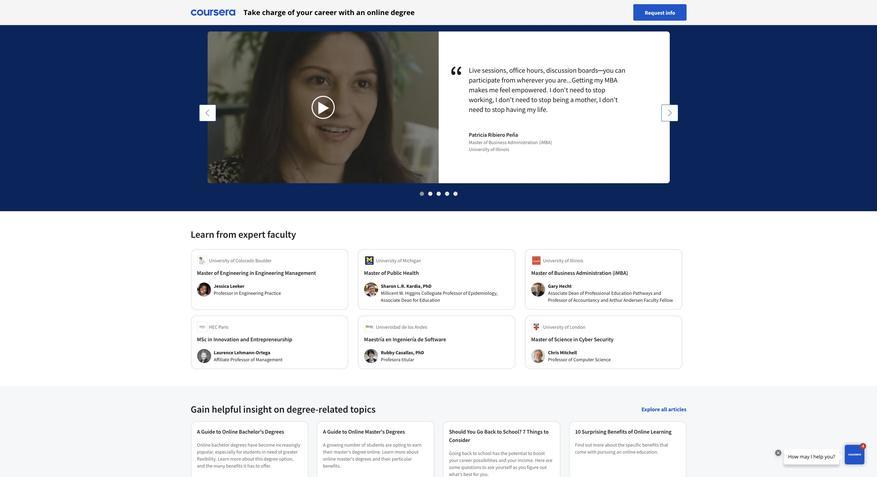 Task type: describe. For each thing, give the bounding box(es) containing it.
professor inside jessica leeker professor in engineering practice
[[214, 290, 233, 297]]

affiliate
[[214, 357, 229, 363]]

participate
[[469, 76, 500, 84]]

hear
[[191, 2, 211, 15]]

science inside master of science in cyber security link
[[554, 336, 572, 343]]

master for master of business administration (imba)
[[531, 270, 547, 277]]

become
[[258, 442, 275, 449]]

growing
[[327, 442, 343, 449]]

hours,
[[527, 66, 545, 75]]

mother,
[[575, 95, 598, 104]]

are inside "a growing number of students are opting to earn their master's degree online. learn more about online master's degrees and their particular benefits."
[[385, 442, 392, 449]]

engineering up leeker
[[220, 270, 249, 277]]

of left michigan
[[398, 258, 402, 264]]

boulder
[[255, 258, 272, 264]]

0 horizontal spatial an
[[356, 8, 365, 17]]

a guide to online master's degrees
[[323, 429, 405, 436]]

master inside "patricia ribiero peña master of business administration (imba) university of illinois"
[[469, 139, 483, 146]]

online inside find out more about the specific benefits that come with pursuing an online education.
[[623, 449, 636, 456]]

0 vertical spatial degree
[[391, 8, 415, 17]]

can
[[615, 66, 626, 75]]

of inside online bachelor degrees have become increasingly popular, especially for students in need of greater flexibility. learn more about this degree option, and the many benefits it has to offer.
[[278, 449, 282, 456]]

master of science in cyber security
[[531, 336, 614, 343]]

(imba) inside "patricia ribiero peña master of business administration (imba) university of illinois"
[[539, 139, 552, 146]]

need inside online bachelor degrees have become increasingly popular, especially for students in need of greater flexibility. learn more about this degree option, and the many benefits it has to offer.
[[267, 449, 277, 456]]

laurence lehmann-ortega affiliate professor of management
[[214, 350, 283, 363]]

particular
[[392, 456, 412, 463]]

universidad
[[376, 324, 401, 331]]

enjoy
[[270, 2, 293, 15]]

of down hecht
[[568, 297, 573, 304]]

1 horizontal spatial online
[[367, 8, 389, 17]]

bachelor's
[[239, 429, 264, 436]]

surprising
[[582, 429, 607, 436]]

a for a growing number of students are opting to earn their master's degree online. learn more about online master's degrees and their particular benefits.
[[323, 442, 326, 449]]

next testimonial element
[[661, 105, 678, 302]]

"
[[450, 58, 469, 94]]

about inside "a growing number of students are opting to earn their master's degree online. learn more about online master's degrees and their particular benefits."
[[407, 449, 419, 456]]

2 horizontal spatial i
[[599, 95, 601, 104]]

profesora
[[381, 357, 401, 363]]

university inside "patricia ribiero peña master of business administration (imba) university of illinois"
[[469, 146, 490, 153]]

patricia
[[469, 131, 487, 138]]

insight
[[243, 403, 272, 416]]

university for master of public health
[[376, 258, 397, 264]]

for inside online bachelor degrees have become increasingly popular, especially for students in need of greater flexibility. learn more about this degree option, and the many benefits it has to offer.
[[236, 449, 242, 456]]

degrees for a guide to online master's degrees
[[386, 429, 405, 436]]

hear why students enjoy learning on coursera
[[191, 2, 382, 15]]

2 horizontal spatial don't
[[602, 95, 618, 104]]

take
[[244, 8, 260, 17]]

education inside gary hecht associate dean of professional education pathways and professor of accountancy and arthur andersen faculty fellow
[[611, 290, 632, 297]]

school?
[[503, 429, 522, 436]]

master's
[[337, 456, 354, 463]]

in inside msc in innovation and entrepreneurship link
[[208, 336, 212, 343]]

0 vertical spatial their
[[323, 449, 333, 456]]

andes
[[415, 324, 427, 331]]

of inside "a growing number of students are opting to earn their master's degree online. learn more about online master's degrees and their particular benefits."
[[362, 442, 366, 449]]

professor inside sharon l.r. kardia, phd millicent w. higgins collegiate professor of epidemiology, associate dean for education
[[443, 290, 462, 297]]

you.
[[480, 472, 489, 478]]

in inside online bachelor degrees have become increasingly popular, especially for students in need of greater flexibility. learn more about this degree option, and the many benefits it has to offer.
[[262, 449, 266, 456]]

0 vertical spatial students
[[232, 2, 268, 15]]

benefits
[[608, 429, 627, 436]]

a for a guide to online bachelor's degrees
[[197, 429, 200, 436]]

office
[[509, 66, 525, 75]]

opting
[[393, 442, 406, 449]]

sessions,
[[482, 66, 508, 75]]

0 horizontal spatial stop
[[492, 105, 505, 114]]

msc in innovation and entrepreneurship link
[[197, 335, 342, 344]]

entrepreneurship
[[250, 336, 292, 343]]

master of business administration (imba)
[[531, 270, 628, 277]]

w.
[[399, 290, 404, 297]]

of up accountancy
[[580, 290, 584, 297]]

ortega
[[256, 350, 270, 356]]

as
[[513, 465, 517, 471]]

1 vertical spatial from
[[216, 228, 236, 241]]

with inside find out more about the specific benefits that come with pursuing an online education.
[[587, 449, 597, 456]]

about inside find out more about the specific benefits that come with pursuing an online education.
[[605, 442, 617, 449]]

degrees inside "a growing number of students are opting to earn their master's degree online. learn more about online master's degrees and their particular benefits."
[[355, 456, 371, 463]]

has inside 'going back to school has the potential to boost your career possibilities and your income. here are some questions to ask yourself as you figure out what's best for you.'
[[493, 451, 500, 457]]

education.
[[637, 449, 658, 456]]

business inside "patricia ribiero peña master of business administration (imba) university of illinois"
[[489, 139, 507, 146]]

ribiero
[[488, 131, 505, 138]]

of up master of business administration (imba)
[[565, 258, 569, 264]]

being
[[553, 95, 569, 104]]

1 horizontal spatial on
[[332, 2, 343, 15]]

university of london
[[543, 324, 586, 331]]

and up lehmann-
[[240, 336, 249, 343]]

laurence
[[214, 350, 233, 356]]

learning
[[295, 2, 330, 15]]

master for master of engineering in engineering management
[[197, 270, 213, 277]]

of right charge
[[288, 8, 295, 17]]

management inside laurence lehmann-ortega affiliate professor of management
[[256, 357, 283, 363]]

out inside 'going back to school has the potential to boost your career possibilities and your income. here are some questions to ask yourself as you figure out what's best for you.'
[[540, 465, 547, 471]]

previous testimonial element
[[199, 105, 216, 302]]

wherever
[[517, 76, 544, 84]]

associate inside sharon l.r. kardia, phd millicent w. higgins collegiate professor of epidemiology, associate dean for education
[[381, 297, 400, 304]]

0 vertical spatial my
[[594, 76, 603, 84]]

live
[[469, 66, 481, 75]]

en
[[386, 336, 392, 343]]

1 horizontal spatial their
[[381, 456, 391, 463]]

of left london
[[565, 324, 569, 331]]

0 horizontal spatial your
[[297, 8, 313, 17]]

millicent
[[381, 290, 398, 297]]

guide for a guide to online bachelor's degrees
[[201, 429, 215, 436]]

michigan
[[403, 258, 421, 264]]

1 horizontal spatial de
[[418, 336, 424, 343]]

the inside find out more about the specific benefits that come with pursuing an online education.
[[618, 442, 625, 449]]

1 horizontal spatial i
[[550, 85, 551, 94]]

master for master of science in cyber security
[[531, 336, 547, 343]]

coursera image
[[191, 7, 235, 18]]

master of engineering in engineering management
[[197, 270, 316, 277]]

sharon
[[381, 283, 396, 290]]

greater
[[283, 449, 298, 456]]

accountancy
[[574, 297, 600, 304]]

cyber
[[579, 336, 593, 343]]

you inside live sessions, office hours, discussion boards─you can participate from wherever you are...getting my mba makes me feel empowered. i don't need to stop working, i don't need to stop being a mother, i don't need to stop having my life.
[[545, 76, 556, 84]]

1 horizontal spatial don't
[[553, 85, 568, 94]]

dean inside sharon l.r. kardia, phd millicent w. higgins collegiate professor of epidemiology, associate dean for education
[[401, 297, 412, 304]]

of left public
[[381, 270, 386, 277]]

request info
[[645, 9, 675, 16]]

empowered.
[[512, 85, 548, 94]]

for inside 'going back to school has the potential to boost your career possibilities and your income. here are some questions to ask yourself as you figure out what's best for you.'
[[473, 472, 479, 478]]

msc
[[197, 336, 207, 343]]

leeker
[[230, 283, 244, 290]]

online.
[[367, 449, 381, 456]]

l.r.
[[397, 283, 406, 290]]

jessica leeker professor in engineering practice
[[214, 283, 281, 297]]

going
[[449, 451, 461, 457]]

phd inside sharon l.r. kardia, phd millicent w. higgins collegiate professor of epidemiology, associate dean for education
[[423, 283, 432, 290]]

master of public health
[[364, 270, 419, 277]]

security
[[594, 336, 614, 343]]

of inside laurence lehmann-ortega affiliate professor of management
[[251, 357, 255, 363]]

previous image
[[204, 110, 211, 117]]

0 horizontal spatial de
[[402, 324, 407, 331]]

of down ribiero at the top of page
[[491, 146, 495, 153]]

collegiate
[[421, 290, 442, 297]]

boost
[[533, 451, 545, 457]]

popular,
[[197, 449, 214, 456]]

online inside online bachelor degrees have become increasingly popular, especially for students in need of greater flexibility. learn more about this degree option, and the many benefits it has to offer.
[[197, 442, 210, 449]]

students inside online bachelor degrees have become increasingly popular, especially for students in need of greater flexibility. learn more about this degree option, and the many benefits it has to offer.
[[243, 449, 261, 456]]

yourself
[[495, 465, 512, 471]]

0 horizontal spatial career
[[314, 8, 337, 17]]

expert
[[238, 228, 265, 241]]

of left colorado
[[231, 258, 235, 264]]

master of public health link
[[364, 269, 509, 277]]

a guide to online bachelor's degrees link
[[197, 428, 302, 436]]

working,
[[469, 95, 494, 104]]

master for master of public health
[[364, 270, 380, 277]]

the inside 'going back to school has the potential to boost your career possibilities and your income. here are some questions to ask yourself as you figure out what's best for you.'
[[501, 451, 508, 457]]

me
[[489, 85, 498, 94]]

bachelor
[[211, 442, 230, 449]]

and inside online bachelor degrees have become increasingly popular, especially for students in need of greater flexibility. learn more about this degree option, and the many benefits it has to offer.
[[197, 463, 205, 470]]

university of illinois
[[543, 258, 583, 264]]

benefits.
[[323, 463, 341, 470]]

next image
[[666, 110, 673, 117]]

should you go back to school? 7 things to consider
[[449, 429, 549, 444]]

gain
[[191, 403, 210, 416]]

master of business administration (imba) link
[[531, 269, 676, 277]]

phd inside rubby casallas, phd profesora titular
[[415, 350, 424, 356]]

0 horizontal spatial i
[[496, 95, 497, 104]]

degree inside "a growing number of students are opting to earn their master's degree online. learn more about online master's degrees and their particular benefits."
[[352, 449, 366, 456]]

ingeniería
[[393, 336, 417, 343]]

explore all articles
[[642, 406, 687, 413]]

a guide to online bachelor's degrees
[[197, 429, 284, 436]]

kardia,
[[407, 283, 422, 290]]

go
[[477, 429, 483, 436]]

health
[[403, 270, 419, 277]]

of inside chris mitchell professor of computer science
[[568, 357, 573, 363]]

engineering for of
[[255, 270, 284, 277]]

science inside chris mitchell professor of computer science
[[595, 357, 611, 363]]

out inside find out more about the specific benefits that come with pursuing an online education.
[[585, 442, 592, 449]]



Task type: vqa. For each thing, say whether or not it's contained in the screenshot.
'opting'
yes



Task type: locate. For each thing, give the bounding box(es) containing it.
1 horizontal spatial science
[[595, 357, 611, 363]]

0 vertical spatial (imba)
[[539, 139, 552, 146]]

a left growing
[[323, 442, 326, 449]]

associate down millicent
[[381, 297, 400, 304]]

education down collegiate
[[420, 297, 440, 304]]

1 vertical spatial degrees
[[355, 456, 371, 463]]

the inside online bachelor degrees have become increasingly popular, especially for students in need of greater flexibility. learn more about this degree option, and the many benefits it has to offer.
[[206, 463, 213, 470]]

university up gary
[[543, 258, 564, 264]]

professional
[[585, 290, 610, 297]]

university for master of engineering in engineering management
[[209, 258, 230, 264]]

with right the learning
[[339, 8, 355, 17]]

0 vertical spatial on
[[332, 2, 343, 15]]

1 horizontal spatial the
[[501, 451, 508, 457]]

1 horizontal spatial your
[[449, 458, 458, 464]]

dean inside gary hecht associate dean of professional education pathways and professor of accountancy and arthur andersen faculty fellow
[[568, 290, 579, 297]]

1 horizontal spatial with
[[587, 449, 597, 456]]

of up jessica
[[214, 270, 219, 277]]

about inside online bachelor degrees have become increasingly popular, especially for students in need of greater flexibility. learn more about this degree option, and the many benefits it has to offer.
[[242, 456, 254, 463]]

my down boards─you
[[594, 76, 603, 84]]

engineering inside jessica leeker professor in engineering practice
[[239, 290, 264, 297]]

need up having
[[516, 95, 530, 104]]

of up gary
[[548, 270, 553, 277]]

1 horizontal spatial management
[[285, 270, 316, 277]]

dean down hecht
[[568, 290, 579, 297]]

learn inside online bachelor degrees have become increasingly popular, especially for students in need of greater flexibility. learn more about this degree option, and the many benefits it has to offer.
[[218, 456, 229, 463]]

i right mother,
[[599, 95, 601, 104]]

0 horizontal spatial degrees
[[265, 429, 284, 436]]

the left specific
[[618, 442, 625, 449]]

chris mitchell professor of computer science
[[548, 350, 611, 363]]

0 vertical spatial with
[[339, 8, 355, 17]]

master of science in cyber security link
[[531, 335, 676, 344]]

1 horizontal spatial learn
[[218, 456, 229, 463]]

1 vertical spatial more
[[395, 449, 406, 456]]

and down professional
[[601, 297, 609, 304]]

more inside find out more about the specific benefits that come with pursuing an online education.
[[593, 442, 604, 449]]

income.
[[518, 458, 534, 464]]

i
[[550, 85, 551, 94], [496, 95, 497, 104], [599, 95, 601, 104]]

1 vertical spatial associate
[[381, 297, 400, 304]]

of up chris
[[548, 336, 553, 343]]

0 horizontal spatial about
[[242, 456, 254, 463]]

2 horizontal spatial stop
[[593, 85, 605, 94]]

2 horizontal spatial degree
[[391, 8, 415, 17]]

associate inside gary hecht associate dean of professional education pathways and professor of accountancy and arthur andersen faculty fellow
[[548, 290, 568, 297]]

with right 'come'
[[587, 449, 597, 456]]

phd
[[423, 283, 432, 290], [415, 350, 424, 356]]

more
[[593, 442, 604, 449], [395, 449, 406, 456], [230, 456, 241, 463]]

faculty
[[267, 228, 296, 241]]

0 horizontal spatial illinois
[[496, 146, 509, 153]]

education up arthur
[[611, 290, 632, 297]]

boards─you
[[578, 66, 614, 75]]

career inside 'going back to school has the potential to boost your career possibilities and your income. here are some questions to ask yourself as you figure out what's best for you.'
[[459, 458, 472, 464]]

benefits
[[642, 442, 659, 449], [226, 463, 243, 470]]

1 vertical spatial my
[[527, 105, 536, 114]]

in inside master of engineering in engineering management link
[[250, 270, 254, 277]]

university up master of public health
[[376, 258, 397, 264]]

engineering for leeker
[[239, 290, 264, 297]]

1 horizontal spatial benefits
[[642, 442, 659, 449]]

1 degrees from the left
[[265, 429, 284, 436]]

dean
[[568, 290, 579, 297], [401, 297, 412, 304]]

info
[[666, 9, 675, 16]]

about up it
[[242, 456, 254, 463]]

degrees up opting
[[386, 429, 405, 436]]

university for master of science in cyber security
[[543, 324, 564, 331]]

engineering down leeker
[[239, 290, 264, 297]]

0 vertical spatial associate
[[548, 290, 568, 297]]

2 vertical spatial the
[[206, 463, 213, 470]]

1 horizontal spatial an
[[617, 449, 622, 456]]

has inside online bachelor degrees have become increasingly popular, especially for students in need of greater flexibility. learn more about this degree option, and the many benefits it has to offer.
[[247, 463, 255, 470]]

professor inside laurence lehmann-ortega affiliate professor of management
[[230, 357, 250, 363]]

science right computer
[[595, 357, 611, 363]]

to
[[585, 85, 591, 94], [531, 95, 537, 104], [485, 105, 491, 114], [216, 429, 221, 436], [342, 429, 347, 436], [497, 429, 502, 436], [544, 429, 549, 436], [407, 442, 411, 449], [473, 451, 477, 457], [528, 451, 532, 457], [256, 463, 260, 470], [482, 465, 487, 471]]

of
[[288, 8, 295, 17], [484, 139, 488, 146], [491, 146, 495, 153], [231, 258, 235, 264], [398, 258, 402, 264], [565, 258, 569, 264], [214, 270, 219, 277], [381, 270, 386, 277], [548, 270, 553, 277], [463, 290, 467, 297], [580, 290, 584, 297], [568, 297, 573, 304], [565, 324, 569, 331], [548, 336, 553, 343], [251, 357, 255, 363], [568, 357, 573, 363], [628, 429, 633, 436], [362, 442, 366, 449], [278, 449, 282, 456]]

phd right casallas,
[[415, 350, 424, 356]]

a inside a guide to online master's degrees link
[[323, 429, 326, 436]]

online inside 'link'
[[222, 429, 238, 436]]

0 horizontal spatial out
[[540, 465, 547, 471]]

1 horizontal spatial dean
[[568, 290, 579, 297]]

0 vertical spatial career
[[314, 8, 337, 17]]

benefits inside find out more about the specific benefits that come with pursuing an online education.
[[642, 442, 659, 449]]

about up pursuing
[[605, 442, 617, 449]]

out
[[585, 442, 592, 449], [540, 465, 547, 471]]

rubby
[[381, 350, 395, 356]]

administration up professional
[[576, 270, 612, 277]]

to inside "a growing number of students are opting to earn their master's degree online. learn more about online master's degrees and their particular benefits."
[[407, 442, 411, 449]]

for right especially
[[236, 449, 242, 456]]

1 vertical spatial are
[[546, 458, 552, 464]]

degree inside online bachelor degrees have become increasingly popular, especially for students in need of greater flexibility. learn more about this degree option, and the many benefits it has to offer.
[[264, 456, 278, 463]]

need down become
[[267, 449, 277, 456]]

0 vertical spatial from
[[502, 76, 516, 84]]

in
[[250, 270, 254, 277], [234, 290, 238, 297], [208, 336, 212, 343], [573, 336, 578, 343], [262, 449, 266, 456]]

(imba) inside the master of business administration (imba) link
[[613, 270, 628, 277]]

1 horizontal spatial degrees
[[386, 429, 405, 436]]

filled play image
[[317, 102, 330, 115]]

university up jessica
[[209, 258, 230, 264]]

don't down feel
[[499, 95, 514, 104]]

of right benefits
[[628, 429, 633, 436]]

0 vertical spatial an
[[356, 8, 365, 17]]

the left potential
[[501, 451, 508, 457]]

in down become
[[262, 449, 266, 456]]

a guide to online master's degrees link
[[323, 428, 428, 436]]

university of colorado boulder
[[209, 258, 272, 264]]

0 vertical spatial are
[[385, 442, 392, 449]]

the down flexibility.
[[206, 463, 213, 470]]

1 horizontal spatial administration
[[576, 270, 612, 277]]

0 vertical spatial de
[[402, 324, 407, 331]]

about down earn on the left of the page
[[407, 449, 419, 456]]

and up faculty
[[654, 290, 661, 297]]

an inside find out more about the specific benefits that come with pursuing an online education.
[[617, 449, 622, 456]]

associate down gary
[[548, 290, 568, 297]]

don't up being
[[553, 85, 568, 94]]

figure
[[527, 465, 539, 471]]

out right find
[[585, 442, 592, 449]]

lehmann-
[[234, 350, 256, 356]]

are right here
[[546, 458, 552, 464]]

explore all articles link
[[642, 406, 687, 413]]

professor inside gary hecht associate dean of professional education pathways and professor of accountancy and arthur andersen faculty fellow
[[548, 297, 567, 304]]

in inside master of science in cyber security link
[[573, 336, 578, 343]]

in down leeker
[[234, 290, 238, 297]]

1 vertical spatial science
[[595, 357, 611, 363]]

of inside sharon l.r. kardia, phd millicent w. higgins collegiate professor of epidemiology, associate dean for education
[[463, 290, 467, 297]]

stop up the "life."
[[539, 95, 551, 104]]

0 vertical spatial about
[[605, 442, 617, 449]]

1 horizontal spatial associate
[[548, 290, 568, 297]]

are inside 'going back to school has the potential to boost your career possibilities and your income. here are some questions to ask yourself as you figure out what's best for you.'
[[546, 458, 552, 464]]

1 vertical spatial their
[[381, 456, 391, 463]]

going back to school has the potential to boost your career possibilities and your income. here are some questions to ask yourself as you figure out what's best for you.
[[449, 451, 552, 478]]

maestría en ingeniería de software link
[[364, 335, 509, 344]]

hec paris
[[209, 324, 228, 331]]

2 vertical spatial degree
[[264, 456, 278, 463]]

gary hecht associate dean of professional education pathways and professor of accountancy and arthur andersen faculty fellow
[[548, 283, 673, 304]]

1 vertical spatial online
[[623, 449, 636, 456]]

increasingly
[[276, 442, 300, 449]]

(imba)
[[539, 139, 552, 146], [613, 270, 628, 277]]

has right school
[[493, 451, 500, 457]]

0 vertical spatial for
[[413, 297, 419, 304]]

in inside jessica leeker professor in engineering practice
[[234, 290, 238, 297]]

dean down w.
[[401, 297, 412, 304]]

science
[[554, 336, 572, 343], [595, 357, 611, 363]]

you right as
[[518, 465, 526, 471]]

their down growing
[[323, 449, 333, 456]]

an
[[356, 8, 365, 17], [617, 449, 622, 456]]

0 vertical spatial degrees
[[231, 442, 247, 449]]

maestría en ingeniería de software
[[364, 336, 446, 343]]

a inside "a growing number of students are opting to earn their master's degree online. learn more about online master's degrees and their particular benefits."
[[323, 442, 326, 449]]

in left cyber at the bottom right
[[573, 336, 578, 343]]

science down university of london
[[554, 336, 572, 343]]

2 vertical spatial more
[[230, 456, 241, 463]]

from inside live sessions, office hours, discussion boards─you can participate from wherever you are...getting my mba makes me feel empowered. i don't need to stop working, i don't need to stop being a mother, i don't need to stop having my life.
[[502, 76, 516, 84]]

are left opting
[[385, 442, 392, 449]]

1 vertical spatial out
[[540, 465, 547, 471]]

1 horizontal spatial degrees
[[355, 456, 371, 463]]

in for jessica leeker professor in engineering practice
[[234, 290, 238, 297]]

makes
[[469, 85, 488, 94]]

master's
[[334, 449, 351, 456]]

more down opting
[[395, 449, 406, 456]]

benefits left it
[[226, 463, 243, 470]]

students up online.
[[367, 442, 384, 449]]

of down patricia
[[484, 139, 488, 146]]

gain helpful insight on degree-related topics
[[191, 403, 376, 416]]

i right empowered.
[[550, 85, 551, 94]]

business down ribiero at the top of page
[[489, 139, 507, 146]]

online inside "a growing number of students are opting to earn their master's degree online. learn more about online master's degrees and their particular benefits."
[[323, 456, 336, 463]]

(imba) down the "life."
[[539, 139, 552, 146]]

your right enjoy on the left
[[297, 8, 313, 17]]

degree-
[[287, 403, 319, 416]]

take charge of your career with an online degree
[[244, 8, 415, 17]]

associate
[[548, 290, 568, 297], [381, 297, 400, 304]]

are
[[385, 442, 392, 449], [546, 458, 552, 464]]

some
[[449, 465, 460, 471]]

of inside "link"
[[628, 429, 633, 436]]

1 horizontal spatial business
[[554, 270, 575, 277]]

to inside 'link'
[[216, 429, 221, 436]]

in right msc
[[208, 336, 212, 343]]

1 vertical spatial the
[[501, 451, 508, 457]]

1 horizontal spatial out
[[585, 442, 592, 449]]

a inside a guide to online bachelor's degrees 'link'
[[197, 429, 200, 436]]

more inside online bachelor degrees have become increasingly popular, especially for students in need of greater flexibility. learn more about this degree option, and the many benefits it has to offer.
[[230, 456, 241, 463]]

0 horizontal spatial more
[[230, 456, 241, 463]]

education inside sharon l.r. kardia, phd millicent w. higgins collegiate professor of epidemiology, associate dean for education
[[420, 297, 440, 304]]

de left los
[[402, 324, 407, 331]]

stop
[[593, 85, 605, 94], [539, 95, 551, 104], [492, 105, 505, 114]]

in for master of science in cyber security
[[573, 336, 578, 343]]

degrees down online.
[[355, 456, 371, 463]]

administration down the peña
[[508, 139, 538, 146]]

0 horizontal spatial education
[[420, 297, 440, 304]]

education
[[611, 290, 632, 297], [420, 297, 440, 304]]

illinois up master of business administration (imba)
[[570, 258, 583, 264]]

online up number
[[348, 429, 364, 436]]

1 guide from the left
[[201, 429, 215, 436]]

1 horizontal spatial about
[[407, 449, 419, 456]]

slides element
[[191, 190, 687, 198]]

degrees inside 'link'
[[265, 429, 284, 436]]

1 horizontal spatial illinois
[[570, 258, 583, 264]]

1 horizontal spatial has
[[493, 451, 500, 457]]

and down flexibility.
[[197, 463, 205, 470]]

hec
[[209, 324, 217, 331]]

0 horizontal spatial has
[[247, 463, 255, 470]]

i down me
[[496, 95, 497, 104]]

0 horizontal spatial for
[[236, 449, 242, 456]]

and up 'yourself'
[[499, 458, 507, 464]]

0 vertical spatial management
[[285, 270, 316, 277]]

phd up collegiate
[[423, 283, 432, 290]]

2 horizontal spatial the
[[618, 442, 625, 449]]

professor down chris
[[548, 357, 567, 363]]

professor inside chris mitchell professor of computer science
[[548, 357, 567, 363]]

why
[[213, 2, 230, 15]]

professor right collegiate
[[443, 290, 462, 297]]

1 vertical spatial management
[[256, 357, 283, 363]]

for right best
[[473, 472, 479, 478]]

students
[[232, 2, 268, 15], [367, 442, 384, 449], [243, 449, 261, 456]]

many
[[214, 463, 225, 470]]

10 surprising benefits of online learning link
[[575, 428, 680, 436]]

higgins
[[405, 290, 420, 297]]

rubby casallas, phd profesora titular
[[381, 350, 424, 363]]

find
[[575, 442, 584, 449]]

a
[[197, 429, 200, 436], [323, 429, 326, 436], [323, 442, 326, 449]]

in for master of engineering in engineering management
[[250, 270, 254, 277]]

fellow
[[660, 297, 673, 304]]

professor down gary
[[548, 297, 567, 304]]

charge
[[262, 8, 286, 17]]

1 horizontal spatial you
[[545, 76, 556, 84]]

1 vertical spatial learn
[[382, 449, 394, 456]]

need down working, on the top of page
[[469, 105, 483, 114]]

university down patricia
[[469, 146, 490, 153]]

0 vertical spatial more
[[593, 442, 604, 449]]

illinois inside "patricia ribiero peña master of business administration (imba) university of illinois"
[[496, 146, 509, 153]]

0 horizontal spatial dean
[[401, 297, 412, 304]]

school
[[478, 451, 492, 457]]

professor down jessica
[[214, 290, 233, 297]]

find out more about the specific benefits that come with pursuing an online education.
[[575, 442, 668, 456]]

guide up growing
[[327, 429, 341, 436]]

sharon l.r. kardia, phd millicent w. higgins collegiate professor of epidemiology, associate dean for education
[[381, 283, 498, 304]]

illinois down ribiero at the top of page
[[496, 146, 509, 153]]

0 horizontal spatial don't
[[499, 95, 514, 104]]

for inside sharon l.r. kardia, phd millicent w. higgins collegiate professor of epidemiology, associate dean for education
[[413, 297, 419, 304]]

request info button
[[634, 4, 687, 21]]

1 vertical spatial has
[[247, 463, 255, 470]]

online up specific
[[634, 429, 650, 436]]

benefits inside online bachelor degrees have become increasingly popular, especially for students in need of greater flexibility. learn more about this degree option, and the many benefits it has to offer.
[[226, 463, 243, 470]]

peña
[[506, 131, 518, 138]]

1 horizontal spatial stop
[[539, 95, 551, 104]]

0 horizontal spatial on
[[274, 403, 285, 416]]

1 vertical spatial degree
[[352, 449, 366, 456]]

of up option,
[[278, 449, 282, 456]]

0 vertical spatial stop
[[593, 85, 605, 94]]

2 horizontal spatial about
[[605, 442, 617, 449]]

come
[[575, 449, 586, 456]]

1 vertical spatial (imba)
[[613, 270, 628, 277]]

1 horizontal spatial career
[[459, 458, 472, 464]]

and down online.
[[372, 456, 380, 463]]

0 horizontal spatial their
[[323, 449, 333, 456]]

and inside 'going back to school has the potential to boost your career possibilities and your income. here are some questions to ask yourself as you figure out what's best for you.'
[[499, 458, 507, 464]]

2 vertical spatial students
[[243, 449, 261, 456]]

0 horizontal spatial learn
[[191, 228, 214, 241]]

having
[[506, 105, 526, 114]]

of left epidemiology,
[[463, 290, 467, 297]]

1 vertical spatial students
[[367, 442, 384, 449]]

0 vertical spatial online
[[367, 8, 389, 17]]

benefits up the education.
[[642, 442, 659, 449]]

1 vertical spatial career
[[459, 458, 472, 464]]

2 degrees from the left
[[386, 429, 405, 436]]

live sessions, office hours, discussion boards─you can participate from wherever you are...getting my mba makes me feel empowered. i don't need to stop working, i don't need to stop being a mother, i don't need to stop having my life.
[[469, 66, 626, 114]]

1 vertical spatial administration
[[576, 270, 612, 277]]

los
[[408, 324, 414, 331]]

of down lehmann-
[[251, 357, 255, 363]]

you down discussion
[[545, 76, 556, 84]]

for down higgins at the bottom of page
[[413, 297, 419, 304]]

2 vertical spatial for
[[473, 472, 479, 478]]

andersen
[[624, 297, 643, 304]]

a growing number of students are opting to earn their master's degree online. learn more about online master's degrees and their particular benefits.
[[323, 442, 422, 470]]

1 horizontal spatial more
[[395, 449, 406, 456]]

0 horizontal spatial (imba)
[[539, 139, 552, 146]]

guide inside 'link'
[[201, 429, 215, 436]]

mba
[[605, 76, 618, 84]]

students inside "a growing number of students are opting to earn their master's degree online. learn more about online master's degrees and their particular benefits."
[[367, 442, 384, 449]]

students down "have"
[[243, 449, 261, 456]]

a down 'related'
[[323, 429, 326, 436]]

need down are...getting
[[570, 85, 584, 94]]

business down university of illinois on the bottom right of page
[[554, 270, 575, 277]]

life.
[[537, 105, 548, 114]]

number
[[344, 442, 361, 449]]

this
[[255, 456, 263, 463]]

has right it
[[247, 463, 255, 470]]

your up some
[[449, 458, 458, 464]]

business
[[489, 139, 507, 146], [554, 270, 575, 277]]

their
[[323, 449, 333, 456], [381, 456, 391, 463]]

a for a guide to online master's degrees
[[323, 429, 326, 436]]

0 horizontal spatial online
[[323, 456, 336, 463]]

to inside online bachelor degrees have become increasingly popular, especially for students in need of greater flexibility. learn more about this degree option, and the many benefits it has to offer.
[[256, 463, 260, 470]]

more inside "a growing number of students are opting to earn their master's degree online. learn more about online master's degrees and their particular benefits."
[[395, 449, 406, 456]]

msc in innovation and entrepreneurship
[[197, 336, 292, 343]]

on right the learning
[[332, 2, 343, 15]]

0 horizontal spatial management
[[256, 357, 283, 363]]

0 horizontal spatial my
[[527, 105, 536, 114]]

coursera
[[345, 2, 382, 15]]

you inside 'going back to school has the potential to boost your career possibilities and your income. here are some questions to ask yourself as you figure out what's best for you.'
[[518, 465, 526, 471]]

learn inside "a growing number of students are opting to earn their master's degree online. learn more about online master's degrees and their particular benefits."
[[382, 449, 394, 456]]

0 vertical spatial education
[[611, 290, 632, 297]]

0 vertical spatial illinois
[[496, 146, 509, 153]]

online inside "link"
[[634, 429, 650, 436]]

guide up bachelor
[[201, 429, 215, 436]]

from
[[502, 76, 516, 84], [216, 228, 236, 241]]

master
[[469, 139, 483, 146], [197, 270, 213, 277], [364, 270, 380, 277], [531, 270, 547, 277], [531, 336, 547, 343]]

de down andes at bottom left
[[418, 336, 424, 343]]

administration inside "patricia ribiero peña master of business administration (imba) university of illinois"
[[508, 139, 538, 146]]

from up feel
[[502, 76, 516, 84]]

degrees for a guide to online bachelor's degrees
[[265, 429, 284, 436]]

2 guide from the left
[[327, 429, 341, 436]]

topics
[[350, 403, 376, 416]]

1 vertical spatial de
[[418, 336, 424, 343]]

university for master of business administration (imba)
[[543, 258, 564, 264]]

computer
[[574, 357, 594, 363]]

and inside "a growing number of students are opting to earn their master's degree online. learn more about online master's degrees and their particular benefits."
[[372, 456, 380, 463]]

1 vertical spatial on
[[274, 403, 285, 416]]

degrees inside online bachelor degrees have become increasingly popular, especially for students in need of greater flexibility. learn more about this degree option, and the many benefits it has to offer.
[[231, 442, 247, 449]]

1 horizontal spatial education
[[611, 290, 632, 297]]

guide for a guide to online master's degrees
[[327, 429, 341, 436]]

1 horizontal spatial from
[[502, 76, 516, 84]]

2 horizontal spatial your
[[508, 458, 517, 464]]



